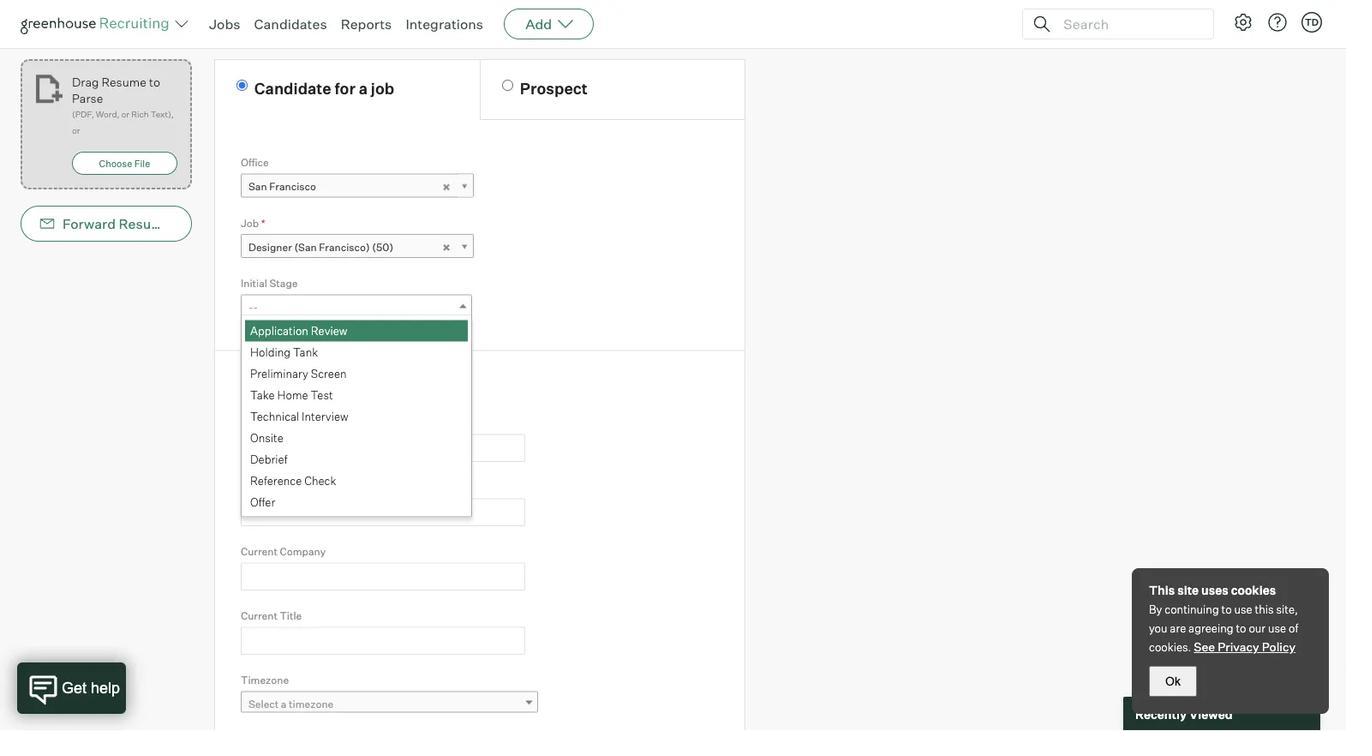 Task type: describe. For each thing, give the bounding box(es) containing it.
our
[[1249, 621, 1266, 635]]

home
[[277, 388, 308, 402]]

1 vertical spatial use
[[1269, 621, 1287, 635]]

by continuing to use this site, you are agreeing to our use of cookies.
[[1149, 603, 1299, 654]]

agreeing
[[1189, 621, 1234, 635]]

preliminary
[[250, 367, 308, 381]]

select
[[249, 698, 279, 710]]

last name *
[[241, 481, 298, 494]]

offer
[[250, 496, 275, 509]]

san francisco
[[249, 180, 316, 193]]

job *
[[241, 217, 265, 229]]

job
[[241, 217, 259, 229]]

2 vertical spatial to
[[1236, 621, 1247, 635]]

candidates
[[254, 15, 327, 33]]

first name *
[[241, 417, 298, 430]]

san
[[249, 180, 267, 193]]

site
[[1178, 583, 1199, 598]]

francisco
[[269, 180, 316, 193]]

tank
[[293, 346, 318, 359]]

td
[[1305, 16, 1319, 28]]

to for continuing
[[1222, 603, 1232, 616]]

choose file
[[99, 157, 150, 169]]

debrief
[[250, 453, 288, 466]]

you
[[1149, 621, 1168, 635]]

name for first
[[265, 417, 292, 430]]

1 - from the left
[[249, 301, 253, 314]]

see privacy policy link
[[1194, 639, 1296, 654]]

0 vertical spatial a
[[359, 79, 368, 98]]

name & company
[[241, 376, 375, 395]]

prospect
[[520, 79, 588, 98]]

initial
[[241, 277, 267, 290]]

add
[[526, 15, 552, 33]]

parse
[[72, 91, 103, 106]]

san francisco link
[[241, 174, 474, 199]]

(san
[[294, 241, 317, 253]]

choose
[[99, 157, 132, 169]]

resume for drag
[[102, 74, 146, 89]]

reports link
[[341, 15, 392, 33]]

job
[[371, 79, 394, 98]]

continuing
[[1165, 603, 1219, 616]]

via
[[174, 215, 193, 232]]

recently viewed
[[1136, 706, 1233, 721]]

by
[[1149, 603, 1163, 616]]

forward resume via email
[[63, 215, 232, 232]]

Prospect radio
[[502, 80, 513, 91]]

stage
[[270, 277, 298, 290]]

&
[[288, 376, 300, 395]]

drag
[[72, 74, 99, 89]]

--
[[249, 301, 258, 314]]

see
[[1194, 639, 1216, 654]]

td button
[[1302, 12, 1323, 33]]

last
[[241, 481, 262, 494]]

-- link
[[241, 295, 472, 319]]

site,
[[1277, 603, 1298, 616]]

name for last
[[264, 481, 291, 494]]

timezone
[[241, 674, 289, 686]]

application
[[250, 324, 309, 338]]

jobs
[[209, 15, 240, 33]]

for
[[335, 79, 356, 98]]

designer (san francisco) (50)
[[249, 241, 394, 253]]

this
[[1255, 603, 1274, 616]]

integrations
[[406, 15, 484, 33]]

resume for forward
[[119, 215, 171, 232]]

current for current title
[[241, 609, 278, 622]]

word,
[[96, 109, 119, 120]]

(pdf,
[[72, 109, 94, 120]]

Search text field
[[1059, 12, 1198, 36]]

see privacy policy
[[1194, 639, 1296, 654]]

ok button
[[1149, 666, 1197, 697]]

uses
[[1202, 583, 1229, 598]]

0 horizontal spatial use
[[1235, 603, 1253, 616]]

2 - from the left
[[253, 301, 258, 314]]

screen
[[311, 367, 347, 381]]

candidates link
[[254, 15, 327, 33]]



Task type: locate. For each thing, give the bounding box(es) containing it.
* for first name *
[[294, 417, 298, 430]]

0 vertical spatial or
[[121, 109, 129, 120]]

cookies.
[[1149, 640, 1192, 654]]

email
[[196, 215, 232, 232]]

technical
[[250, 410, 299, 424]]

a right for
[[359, 79, 368, 98]]

recently
[[1136, 706, 1187, 721]]

integrations link
[[406, 15, 484, 33]]

None text field
[[241, 434, 525, 462], [241, 563, 525, 590], [241, 627, 525, 655], [241, 434, 525, 462], [241, 563, 525, 590], [241, 627, 525, 655]]

0 vertical spatial name
[[265, 417, 292, 430]]

0 vertical spatial current
[[241, 545, 278, 558]]

0 horizontal spatial to
[[149, 74, 160, 89]]

name up onsite
[[265, 417, 292, 430]]

1 horizontal spatial or
[[121, 109, 129, 120]]

test
[[311, 388, 333, 402]]

-
[[249, 301, 253, 314], [253, 301, 258, 314]]

first
[[241, 417, 263, 430]]

0 vertical spatial *
[[261, 217, 265, 229]]

2 current from the top
[[241, 609, 278, 622]]

interview
[[302, 410, 349, 424]]

drag resume to parse (pdf, word, or rich text), or
[[72, 74, 174, 136]]

use left this at the bottom right
[[1235, 603, 1253, 616]]

greenhouse recruiting image
[[21, 14, 175, 34]]

a
[[359, 79, 368, 98], [281, 698, 287, 710]]

take
[[250, 388, 275, 402]]

use
[[1235, 603, 1253, 616], [1269, 621, 1287, 635]]

review
[[311, 324, 348, 338]]

forward resume via email button
[[21, 206, 232, 242]]

check
[[304, 474, 336, 488]]

1 vertical spatial *
[[294, 417, 298, 430]]

*
[[261, 217, 265, 229], [294, 417, 298, 430], [293, 481, 298, 494]]

resume left via
[[119, 215, 171, 232]]

forward
[[63, 215, 116, 232]]

0 vertical spatial resume
[[102, 74, 146, 89]]

resume up rich
[[102, 74, 146, 89]]

timezone
[[289, 698, 334, 710]]

resume
[[102, 74, 146, 89], [119, 215, 171, 232]]

candidate for a job
[[254, 79, 394, 98]]

Candidate for a job radio
[[237, 80, 248, 91]]

policy
[[1262, 639, 1296, 654]]

1 vertical spatial current
[[241, 609, 278, 622]]

* left 'check'
[[293, 481, 298, 494]]

0 vertical spatial use
[[1235, 603, 1253, 616]]

0 horizontal spatial or
[[72, 125, 80, 136]]

1 vertical spatial to
[[1222, 603, 1232, 616]]

select a timezone
[[249, 698, 334, 710]]

0 vertical spatial company
[[303, 376, 375, 395]]

* down home
[[294, 417, 298, 430]]

0 horizontal spatial a
[[281, 698, 287, 710]]

jobs link
[[209, 15, 240, 33]]

to down uses
[[1222, 603, 1232, 616]]

name
[[265, 417, 292, 430], [264, 481, 291, 494]]

1 vertical spatial company
[[280, 545, 326, 558]]

current
[[241, 545, 278, 558], [241, 609, 278, 622]]

cookies
[[1231, 583, 1276, 598]]

current left title
[[241, 609, 278, 622]]

file
[[134, 157, 150, 169]]

current for current company
[[241, 545, 278, 558]]

add button
[[504, 9, 594, 39]]

office
[[241, 156, 269, 169]]

resume inside button
[[119, 215, 171, 232]]

None text field
[[241, 498, 525, 526]]

rich
[[131, 109, 149, 120]]

1 current from the top
[[241, 545, 278, 558]]

select a timezone link
[[241, 691, 538, 716]]

holding
[[250, 346, 291, 359]]

to
[[149, 74, 160, 89], [1222, 603, 1232, 616], [1236, 621, 1247, 635]]

name
[[241, 376, 285, 395]]

this site uses cookies
[[1149, 583, 1276, 598]]

onsite
[[250, 431, 284, 445]]

application review holding tank preliminary screen take home test technical interview onsite debrief reference check offer
[[250, 324, 349, 509]]

company
[[303, 376, 375, 395], [280, 545, 326, 558]]

text),
[[151, 109, 174, 120]]

resume inside drag resume to parse (pdf, word, or rich text), or
[[102, 74, 146, 89]]

viewed
[[1190, 706, 1233, 721]]

designer (san francisco) (50) link
[[241, 234, 474, 259]]

1 vertical spatial name
[[264, 481, 291, 494]]

privacy
[[1218, 639, 1260, 654]]

name up offer
[[264, 481, 291, 494]]

company up title
[[280, 545, 326, 558]]

0 vertical spatial to
[[149, 74, 160, 89]]

reports
[[341, 15, 392, 33]]

to for resume
[[149, 74, 160, 89]]

or left rich
[[121, 109, 129, 120]]

* for last name *
[[293, 481, 298, 494]]

company up interview
[[303, 376, 375, 395]]

candidate
[[254, 79, 331, 98]]

1 vertical spatial resume
[[119, 215, 171, 232]]

configure image
[[1233, 12, 1254, 33]]

to up the text),
[[149, 74, 160, 89]]

designer
[[249, 241, 292, 253]]

2 horizontal spatial to
[[1236, 621, 1247, 635]]

a right select
[[281, 698, 287, 710]]

use left of
[[1269, 621, 1287, 635]]

francisco)
[[319, 241, 370, 253]]

* right job
[[261, 217, 265, 229]]

title
[[280, 609, 302, 622]]

a inside "link"
[[281, 698, 287, 710]]

reference
[[250, 474, 302, 488]]

1 vertical spatial or
[[72, 125, 80, 136]]

1 horizontal spatial use
[[1269, 621, 1287, 635]]

of
[[1289, 621, 1299, 635]]

1 horizontal spatial to
[[1222, 603, 1232, 616]]

td button
[[1299, 9, 1326, 36]]

this
[[1149, 583, 1175, 598]]

are
[[1170, 621, 1186, 635]]

1 vertical spatial a
[[281, 698, 287, 710]]

ok
[[1166, 675, 1181, 688]]

(50)
[[372, 241, 394, 253]]

current down offer
[[241, 545, 278, 558]]

to inside drag resume to parse (pdf, word, or rich text), or
[[149, 74, 160, 89]]

2 vertical spatial *
[[293, 481, 298, 494]]

or down (pdf,
[[72, 125, 80, 136]]

current company
[[241, 545, 326, 558]]

current title
[[241, 609, 302, 622]]

to left 'our'
[[1236, 621, 1247, 635]]

1 horizontal spatial a
[[359, 79, 368, 98]]



Task type: vqa. For each thing, say whether or not it's contained in the screenshot.
Research for Scientist
no



